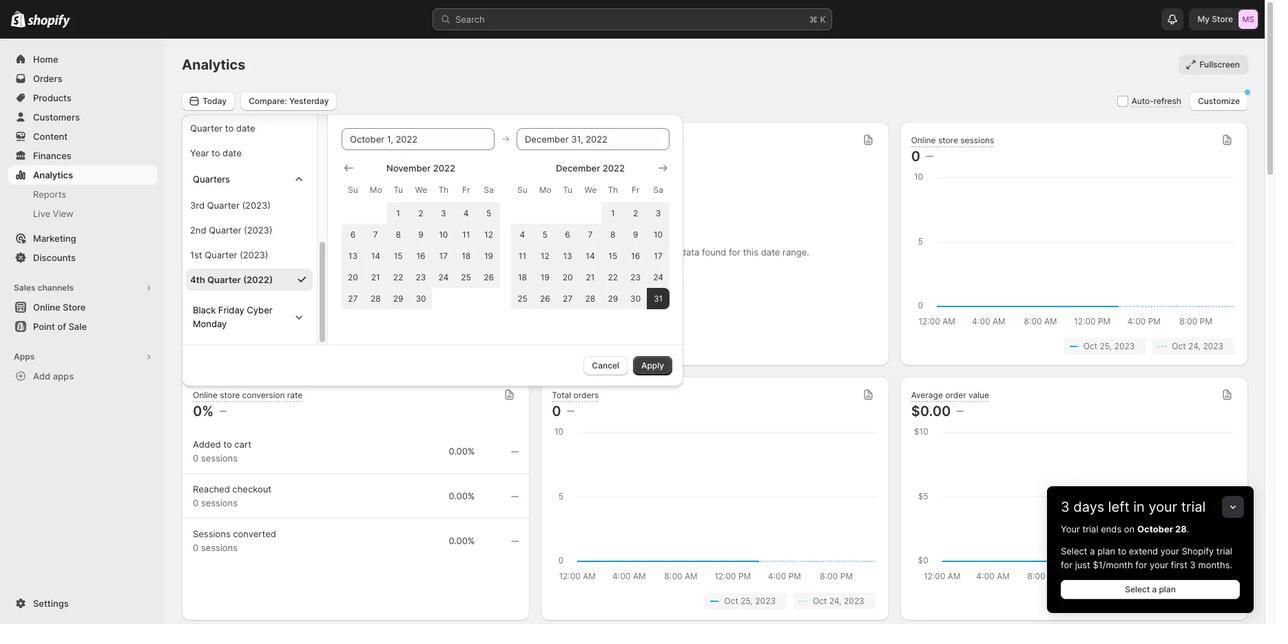 Task type: locate. For each thing, give the bounding box(es) containing it.
1 16 from the left
[[416, 250, 425, 261]]

2 10 button from the left
[[647, 224, 670, 245]]

quarter
[[190, 122, 223, 133], [207, 199, 240, 210], [209, 224, 241, 235], [205, 249, 237, 260], [207, 274, 241, 285]]

0 horizontal spatial saturday element
[[477, 177, 500, 202]]

1 grid from the left
[[342, 161, 500, 309]]

this
[[743, 247, 759, 258]]

6
[[350, 229, 356, 239], [565, 229, 570, 239]]

sunday element for december 2022
[[511, 177, 534, 202]]

$0.00 up quarters
[[193, 148, 233, 165]]

1 wednesday element from the left
[[410, 177, 432, 202]]

tuesday element down december
[[556, 177, 579, 202]]

0 vertical spatial store
[[1212, 14, 1233, 24]]

date inside the year to date button
[[223, 147, 242, 158]]

th
[[438, 184, 449, 195], [608, 184, 618, 195]]

2 20 from the left
[[563, 272, 573, 282]]

grid
[[342, 161, 500, 309], [511, 161, 670, 309]]

0 vertical spatial date
[[236, 122, 255, 133]]

1 horizontal spatial 5 button
[[534, 224, 556, 245]]

1 horizontal spatial 28
[[585, 293, 595, 303]]

1 27 button from the left
[[342, 288, 364, 309]]

we
[[415, 184, 427, 195], [585, 184, 597, 195]]

2 vertical spatial your
[[1150, 559, 1168, 570]]

sunday element for november 2022
[[342, 177, 364, 202]]

3rd quarter (2023) button
[[186, 194, 313, 216]]

5 button
[[477, 202, 500, 224], [534, 224, 556, 245]]

plan up $1/month
[[1098, 546, 1115, 557]]

(2023) inside button
[[242, 199, 271, 210]]

sale
[[68, 321, 87, 332]]

0 horizontal spatial 16 button
[[410, 245, 432, 266]]

quarter inside 2nd quarter (2023) "button"
[[209, 224, 241, 235]]

13
[[348, 250, 358, 261], [563, 250, 572, 261]]

28 for first 28 button from the left
[[371, 293, 381, 303]]

1 27 from the left
[[348, 293, 358, 303]]

26
[[484, 272, 494, 282], [540, 293, 550, 303]]

0 horizontal spatial th
[[438, 184, 449, 195]]

2 29 from the left
[[608, 293, 618, 303]]

1 7 from the left
[[373, 229, 378, 239]]

25 for 25 button to the right
[[517, 293, 528, 303]]

0 horizontal spatial 28 button
[[364, 288, 387, 309]]

2 6 from the left
[[565, 229, 570, 239]]

1 20 button from the left
[[342, 266, 364, 288]]

your up october at the right of page
[[1149, 499, 1178, 515]]

date for quarter to date
[[236, 122, 255, 133]]

0 vertical spatial 5
[[486, 208, 491, 218]]

(2023) for 1st quarter (2023)
[[240, 249, 268, 260]]

0 horizontal spatial 11 button
[[455, 224, 477, 245]]

store
[[1212, 14, 1233, 24], [63, 302, 86, 313]]

we down december 2022 at the top left
[[585, 184, 597, 195]]

apps
[[14, 351, 35, 362]]

yyyy-mm-dd text field up december 2022 at the top left
[[517, 128, 670, 150]]

$0.00 down average
[[911, 403, 951, 420]]

0 vertical spatial store
[[938, 135, 958, 145]]

1 horizontal spatial 16
[[631, 250, 640, 261]]

for left this
[[729, 247, 741, 258]]

compare: yesterday button
[[240, 91, 337, 111]]

customers link
[[8, 107, 157, 127]]

2 9 button from the left
[[624, 224, 647, 245]]

1 horizontal spatial 27
[[563, 293, 573, 303]]

2 27 from the left
[[563, 293, 573, 303]]

1 horizontal spatial 9 button
[[624, 224, 647, 245]]

0 horizontal spatial 8 button
[[387, 224, 410, 245]]

0 horizontal spatial we
[[415, 184, 427, 195]]

24, for total orders
[[829, 596, 842, 606]]

store for online store
[[63, 302, 86, 313]]

1 we from the left
[[415, 184, 427, 195]]

0 horizontal spatial store
[[220, 390, 240, 400]]

a for select a plan
[[1152, 584, 1157, 595]]

your inside dropdown button
[[1149, 499, 1178, 515]]

0 horizontal spatial tu
[[394, 184, 403, 195]]

a up just at right
[[1090, 546, 1095, 557]]

1 fr from the left
[[462, 184, 470, 195]]

quarter inside 3rd quarter (2023) button
[[207, 199, 240, 210]]

1 horizontal spatial no change image
[[956, 406, 964, 417]]

store inside "link"
[[63, 302, 86, 313]]

19
[[484, 250, 493, 261], [541, 272, 550, 282]]

quarter right 3rd
[[207, 199, 240, 210]]

2 up there
[[633, 208, 638, 218]]

tuesday element
[[387, 177, 410, 202], [556, 177, 579, 202]]

we down the november 2022
[[415, 184, 427, 195]]

no change image
[[238, 151, 246, 162], [926, 151, 934, 162], [219, 406, 227, 417], [567, 406, 574, 417], [511, 491, 519, 502], [511, 536, 519, 547]]

29 for second 29 button from the right
[[393, 293, 403, 303]]

1 sunday element from the left
[[342, 177, 364, 202]]

0 horizontal spatial 2022
[[433, 162, 455, 173]]

wednesday element
[[410, 177, 432, 202], [579, 177, 602, 202]]

to inside the added to cart 0 sessions
[[223, 439, 232, 450]]

2 8 button from the left
[[602, 224, 624, 245]]

3 button up was
[[647, 202, 670, 224]]

trial right your
[[1083, 524, 1099, 535]]

select down select a plan to extend your shopify trial for just $1/month for your first 3 months.
[[1125, 584, 1150, 595]]

1 saturday element from the left
[[477, 177, 500, 202]]

total orders button
[[552, 390, 599, 402]]

0 horizontal spatial online
[[33, 302, 60, 313]]

0 horizontal spatial friday element
[[455, 177, 477, 202]]

9 button up there
[[624, 224, 647, 245]]

2 mo from the left
[[539, 184, 552, 195]]

0 horizontal spatial 7
[[373, 229, 378, 239]]

no change image
[[956, 406, 964, 417], [511, 446, 519, 457]]

1 horizontal spatial sa
[[653, 184, 663, 195]]

quarter up year
[[190, 122, 223, 133]]

search
[[455, 14, 485, 25]]

0 vertical spatial a
[[1090, 546, 1095, 557]]

24, for online store sessions
[[1188, 341, 1201, 351]]

oct for oct 25, 2023 button corresponding to online store sessions
[[1083, 341, 1098, 351]]

2 vertical spatial trial
[[1217, 546, 1232, 557]]

(2023) up 2nd quarter (2023) "button"
[[242, 199, 271, 210]]

0 horizontal spatial monday element
[[364, 177, 387, 202]]

quarter right 1st
[[205, 249, 237, 260]]

1 yyyy-mm-dd text field from the left
[[342, 128, 495, 150]]

trial
[[1181, 499, 1206, 515], [1083, 524, 1099, 535], [1217, 546, 1232, 557]]

th down december 2022 at the top left
[[608, 184, 618, 195]]

2022
[[433, 162, 455, 173], [603, 162, 625, 173]]

1 vertical spatial 11
[[519, 250, 526, 261]]

1 button
[[387, 202, 410, 224], [602, 202, 624, 224]]

1 vertical spatial 19
[[541, 272, 550, 282]]

25 button
[[455, 266, 477, 288], [511, 288, 534, 309]]

quarter up 1st quarter (2023)
[[209, 224, 241, 235]]

store for 0%
[[220, 390, 240, 400]]

added to cart 0 sessions
[[193, 439, 251, 464]]

monday element
[[364, 177, 387, 202], [534, 177, 556, 202]]

2 17 button from the left
[[647, 245, 670, 266]]

9 button down the november 2022
[[410, 224, 432, 245]]

0 horizontal spatial sa
[[484, 184, 494, 195]]

tu down december
[[563, 184, 573, 195]]

add apps
[[33, 371, 74, 382]]

2 14 from the left
[[586, 250, 595, 261]]

select a plan
[[1125, 584, 1176, 595]]

1 17 button from the left
[[432, 245, 455, 266]]

1 horizontal spatial 28 button
[[579, 288, 602, 309]]

2 thursday element from the left
[[602, 177, 624, 202]]

1 horizontal spatial 18 button
[[511, 266, 534, 288]]

0 horizontal spatial 23
[[416, 272, 426, 282]]

store up the sale
[[63, 302, 86, 313]]

1 monday element from the left
[[364, 177, 387, 202]]

oct for oct 25, 2023 button related to total orders
[[724, 596, 738, 606]]

rate
[[287, 390, 303, 400]]

12 for rightmost 12 button
[[541, 250, 550, 261]]

0 horizontal spatial for
[[729, 247, 741, 258]]

1 10 button from the left
[[432, 224, 455, 245]]

1 24 from the left
[[438, 272, 449, 282]]

today button
[[182, 91, 235, 111]]

date inside quarter to date button
[[236, 122, 255, 133]]

a
[[1090, 546, 1095, 557], [1152, 584, 1157, 595]]

0 inside reached checkout 0 sessions
[[193, 497, 198, 508]]

0 horizontal spatial 28
[[371, 293, 381, 303]]

su for november
[[348, 184, 358, 195]]

2 down the november 2022
[[418, 208, 423, 218]]

2 27 button from the left
[[556, 288, 579, 309]]

customers
[[33, 112, 80, 123]]

15 for 1st 15 button from the right
[[609, 250, 617, 261]]

date right this
[[761, 247, 780, 258]]

sunday element
[[342, 177, 364, 202], [511, 177, 534, 202]]

1
[[396, 208, 400, 218], [611, 208, 615, 218]]

your left first on the right bottom of page
[[1150, 559, 1168, 570]]

my store image
[[1239, 10, 1258, 29]]

1 vertical spatial online
[[33, 302, 60, 313]]

2 16 from the left
[[631, 250, 640, 261]]

2 monday element from the left
[[534, 177, 556, 202]]

0 vertical spatial plan
[[1098, 546, 1115, 557]]

there was no data found for this date range. button
[[541, 122, 889, 366]]

customize
[[1198, 95, 1240, 106]]

average order value button
[[911, 390, 989, 402]]

2 15 button from the left
[[602, 245, 624, 266]]

10 button
[[432, 224, 455, 245], [647, 224, 670, 245]]

0 vertical spatial 11
[[462, 229, 470, 239]]

0 down reached
[[193, 497, 198, 508]]

1 horizontal spatial 6
[[565, 229, 570, 239]]

0 down added
[[193, 453, 198, 464]]

2 1 button from the left
[[602, 202, 624, 224]]

1 tuesday element from the left
[[387, 177, 410, 202]]

quarter for 1st
[[205, 249, 237, 260]]

store right "my"
[[1212, 14, 1233, 24]]

select
[[1061, 546, 1087, 557], [1125, 584, 1150, 595]]

1 horizontal spatial select
[[1125, 584, 1150, 595]]

quarter down 1st quarter (2023)
[[207, 274, 241, 285]]

0 horizontal spatial 12
[[484, 229, 493, 239]]

0 horizontal spatial 20
[[348, 272, 358, 282]]

3 inside select a plan to extend your shopify trial for just $1/month for your first 3 months.
[[1190, 559, 1196, 570]]

24 for 1st '24' button from left
[[438, 272, 449, 282]]

0 horizontal spatial 22
[[393, 272, 403, 282]]

2 14 button from the left
[[579, 245, 602, 266]]

1 horizontal spatial su
[[517, 184, 528, 195]]

0 horizontal spatial 29 button
[[387, 288, 410, 309]]

plan down first on the right bottom of page
[[1159, 584, 1176, 595]]

year to date
[[190, 147, 242, 158]]

1 22 from the left
[[393, 272, 403, 282]]

3 inside dropdown button
[[1061, 499, 1070, 515]]

0 horizontal spatial 1 button
[[387, 202, 410, 224]]

analytics up today at the left top of the page
[[182, 56, 246, 73]]

list for online store sessions
[[914, 338, 1235, 355]]

0 horizontal spatial 30 button
[[410, 288, 432, 309]]

wednesday element down december 2022 at the top left
[[579, 177, 602, 202]]

1 vertical spatial 25
[[517, 293, 528, 303]]

1 down december 2022 at the top left
[[611, 208, 615, 218]]

1 horizontal spatial 26
[[540, 293, 550, 303]]

1 horizontal spatial 22
[[608, 272, 618, 282]]

1 button up there
[[602, 202, 624, 224]]

friday element
[[455, 177, 477, 202], [624, 177, 647, 202]]

friday element down december 2022 at the top left
[[624, 177, 647, 202]]

friday element down the november 2022
[[455, 177, 477, 202]]

0 horizontal spatial analytics
[[33, 169, 73, 180]]

2 2022 from the left
[[603, 162, 625, 173]]

31
[[654, 293, 663, 303]]

online for 0
[[911, 135, 936, 145]]

select up just at right
[[1061, 546, 1087, 557]]

tu down november
[[394, 184, 403, 195]]

(2023) for 3rd quarter (2023)
[[242, 199, 271, 210]]

14 for first 14 'button' from right
[[586, 250, 595, 261]]

1 10 from the left
[[439, 229, 448, 239]]

converted
[[233, 528, 276, 539]]

2 17 from the left
[[654, 250, 663, 261]]

tuesday element down november
[[387, 177, 410, 202]]

1 thursday element from the left
[[432, 177, 455, 202]]

20 button
[[342, 266, 364, 288], [556, 266, 579, 288]]

1 tu from the left
[[394, 184, 403, 195]]

5
[[486, 208, 491, 218], [543, 229, 548, 239]]

2 29 button from the left
[[602, 288, 624, 309]]

thursday element
[[432, 177, 455, 202], [602, 177, 624, 202]]

a inside select a plan to extend your shopify trial for just $1/month for your first 3 months.
[[1090, 546, 1095, 557]]

date
[[236, 122, 255, 133], [223, 147, 242, 158], [761, 247, 780, 258]]

2022 for december 2022
[[603, 162, 625, 173]]

29 button
[[387, 288, 410, 309], [602, 288, 624, 309]]

online store conversion rate
[[193, 390, 303, 400]]

date for year to date
[[223, 147, 242, 158]]

k
[[820, 14, 826, 25]]

thursday element down the november 2022
[[432, 177, 455, 202]]

for left just at right
[[1061, 559, 1073, 570]]

to left 'cart'
[[223, 439, 232, 450]]

1 2 button from the left
[[410, 202, 432, 224]]

1 horizontal spatial 13
[[563, 250, 572, 261]]

0 horizontal spatial fr
[[462, 184, 470, 195]]

oct for online store sessions oct 24, 2023 button
[[1172, 341, 1186, 351]]

(2023)
[[242, 199, 271, 210], [244, 224, 272, 235], [240, 249, 268, 260]]

sa
[[484, 184, 494, 195], [653, 184, 663, 195]]

to up $1/month
[[1118, 546, 1127, 557]]

2 1 from the left
[[611, 208, 615, 218]]

2 tuesday element from the left
[[556, 177, 579, 202]]

saturday element for december 2022
[[647, 177, 670, 202]]

9 up there
[[633, 229, 638, 239]]

1 vertical spatial analytics
[[33, 169, 73, 180]]

3rd
[[190, 199, 205, 210]]

1 vertical spatial select
[[1125, 584, 1150, 595]]

(2023) down 3rd quarter (2023) button
[[244, 224, 272, 235]]

your up first on the right bottom of page
[[1161, 546, 1179, 557]]

0 horizontal spatial 23 button
[[410, 266, 432, 288]]

3 button down the november 2022
[[432, 202, 455, 224]]

thursday element down december 2022 at the top left
[[602, 177, 624, 202]]

1 horizontal spatial 10
[[654, 229, 663, 239]]

22
[[393, 272, 403, 282], [608, 272, 618, 282]]

analytics down the 'finances'
[[33, 169, 73, 180]]

2 wednesday element from the left
[[579, 177, 602, 202]]

ends
[[1101, 524, 1122, 535]]

0 horizontal spatial 22 button
[[387, 266, 410, 288]]

for down extend
[[1136, 559, 1147, 570]]

2 button up there
[[624, 202, 647, 224]]

1 21 from the left
[[371, 272, 380, 282]]

store for my store
[[1212, 14, 1233, 24]]

⌘ k
[[809, 14, 826, 25]]

1 horizontal spatial grid
[[511, 161, 670, 309]]

tu for november
[[394, 184, 403, 195]]

1 20 from the left
[[348, 272, 358, 282]]

thursday element for november 2022
[[432, 177, 455, 202]]

yyyy-mm-dd text field up the november 2022
[[342, 128, 495, 150]]

1 down november
[[396, 208, 400, 218]]

1 horizontal spatial 20
[[563, 272, 573, 282]]

your trial ends on october 28 .
[[1061, 524, 1189, 535]]

wednesday element for november
[[410, 177, 432, 202]]

0 horizontal spatial store
[[63, 302, 86, 313]]

14 button
[[364, 245, 387, 266], [579, 245, 602, 266]]

1 0.00% from the top
[[449, 446, 475, 457]]

1 horizontal spatial 7
[[588, 229, 593, 239]]

1 horizontal spatial 17
[[654, 250, 663, 261]]

19 button
[[477, 245, 500, 266], [534, 266, 556, 288]]

plan
[[1098, 546, 1115, 557], [1159, 584, 1176, 595]]

1 1 from the left
[[396, 208, 400, 218]]

1 mo from the left
[[370, 184, 382, 195]]

monday element down december
[[534, 177, 556, 202]]

1 vertical spatial 5
[[543, 229, 548, 239]]

trial up '.'
[[1181, 499, 1206, 515]]

shopify
[[1182, 546, 1214, 557]]

3 right first on the right bottom of page
[[1190, 559, 1196, 570]]

3 up your
[[1061, 499, 1070, 515]]

0 horizontal spatial 18 button
[[455, 245, 477, 266]]

1 9 from the left
[[418, 229, 423, 239]]

your
[[1061, 524, 1080, 535]]

0 horizontal spatial 15
[[394, 250, 403, 261]]

sessions converted 0 sessions
[[193, 528, 276, 553]]

list for total orders
[[555, 593, 875, 610]]

to inside select a plan to extend your shopify trial for just $1/month for your first 3 months.
[[1118, 546, 1127, 557]]

2 tu from the left
[[563, 184, 573, 195]]

1 horizontal spatial 21
[[586, 272, 595, 282]]

3 button
[[432, 202, 455, 224], [647, 202, 670, 224]]

online for 0%
[[193, 390, 218, 400]]

wednesday element down the november 2022
[[410, 177, 432, 202]]

oct 24, 2023 button for total orders
[[794, 593, 875, 610]]

8 button down november
[[387, 224, 410, 245]]

0 horizontal spatial 17
[[439, 250, 448, 261]]

10
[[439, 229, 448, 239], [654, 229, 663, 239]]

1 horizontal spatial 12 button
[[534, 245, 556, 266]]

to up year to date
[[225, 122, 234, 133]]

1 15 from the left
[[394, 250, 403, 261]]

1 horizontal spatial 3 button
[[647, 202, 670, 224]]

fr for december 2022
[[632, 184, 640, 195]]

for
[[729, 247, 741, 258], [1061, 559, 1073, 570], [1136, 559, 1147, 570]]

0 horizontal spatial wednesday element
[[410, 177, 432, 202]]

2nd quarter (2023) button
[[186, 219, 313, 241]]

0 horizontal spatial 6 button
[[342, 224, 364, 245]]

2 0.00% from the top
[[449, 491, 475, 502]]

27 for 1st 27 button from left
[[348, 293, 358, 303]]

2 3 button from the left
[[647, 202, 670, 224]]

year to date button
[[186, 142, 313, 164]]

to right year
[[212, 147, 220, 158]]

apply
[[641, 360, 664, 370]]

1 horizontal spatial sunday element
[[511, 177, 534, 202]]

1 th from the left
[[438, 184, 449, 195]]

shopify image
[[11, 11, 26, 28]]

1 horizontal spatial 9
[[633, 229, 638, 239]]

1 30 button from the left
[[410, 288, 432, 309]]

0 horizontal spatial 25
[[461, 272, 471, 282]]

fullscreen
[[1200, 59, 1240, 70]]

monday element down november
[[364, 177, 387, 202]]

3 days left in your trial element
[[1047, 522, 1254, 613]]

2 su from the left
[[517, 184, 528, 195]]

to for added
[[223, 439, 232, 450]]

24 for 1st '24' button from the right
[[653, 272, 663, 282]]

trial inside select a plan to extend your shopify trial for just $1/month for your first 3 months.
[[1217, 546, 1232, 557]]

a down select a plan to extend your shopify trial for just $1/month for your first 3 months.
[[1152, 584, 1157, 595]]

1 vertical spatial plan
[[1159, 584, 1176, 595]]

saturday element for november 2022
[[477, 177, 500, 202]]

(2023) inside "button"
[[244, 224, 272, 235]]

6 for 2nd '6' button from right
[[350, 229, 356, 239]]

1 horizontal spatial 15 button
[[602, 245, 624, 266]]

quarter inside quarter to date button
[[190, 122, 223, 133]]

0 vertical spatial 0.00%
[[449, 446, 475, 457]]

25 for leftmost 25 button
[[461, 272, 471, 282]]

mo
[[370, 184, 382, 195], [539, 184, 552, 195]]

⌘
[[809, 14, 818, 25]]

online inside "link"
[[33, 302, 60, 313]]

0 vertical spatial (2023)
[[242, 199, 271, 210]]

monday element for december
[[534, 177, 556, 202]]

oct 24, 2023 for online store sessions
[[1172, 341, 1224, 351]]

25, for average order value
[[1100, 596, 1112, 606]]

date inside 'there was no data found for this date range.' button
[[761, 247, 780, 258]]

24
[[438, 272, 449, 282], [653, 272, 663, 282]]

1 vertical spatial store
[[63, 302, 86, 313]]

1 9 button from the left
[[410, 224, 432, 245]]

1 1 button from the left
[[387, 202, 410, 224]]

0 horizontal spatial 8
[[396, 229, 401, 239]]

monday element for november
[[364, 177, 387, 202]]

months.
[[1198, 559, 1233, 570]]

2 7 from the left
[[588, 229, 593, 239]]

21 button
[[364, 266, 387, 288], [579, 266, 602, 288]]

(2023) inside button
[[240, 249, 268, 260]]

1 horizontal spatial 10 button
[[647, 224, 670, 245]]

trial up months.
[[1217, 546, 1232, 557]]

8 button up there
[[602, 224, 624, 245]]

10 for first 10 button
[[439, 229, 448, 239]]

1 button down november
[[387, 202, 410, 224]]

0 horizontal spatial 27
[[348, 293, 358, 303]]

1 15 button from the left
[[387, 245, 410, 266]]

quarter inside 4th quarter (2022) button
[[207, 274, 241, 285]]

9 down the november 2022
[[418, 229, 423, 239]]

1 horizontal spatial 8
[[610, 229, 616, 239]]

date down quarter to date
[[223, 147, 242, 158]]

2 2 from the left
[[633, 208, 638, 218]]

0 down sessions
[[193, 542, 198, 553]]

th down the november 2022
[[438, 184, 449, 195]]

2022 right december
[[603, 162, 625, 173]]

1 horizontal spatial 14
[[586, 250, 595, 261]]

saturday element
[[477, 177, 500, 202], [647, 177, 670, 202]]

2 button down the november 2022
[[410, 202, 432, 224]]

oct 24, 2023 button
[[434, 338, 516, 355], [1153, 338, 1235, 355], [794, 593, 875, 610], [1153, 593, 1235, 610]]

date up the year to date button
[[236, 122, 255, 133]]

quarter inside 1st quarter (2023) button
[[205, 249, 237, 260]]

plan inside select a plan to extend your shopify trial for just $1/month for your first 3 months.
[[1098, 546, 1115, 557]]

28
[[371, 293, 381, 303], [585, 293, 595, 303], [1175, 524, 1187, 535]]

1 22 button from the left
[[387, 266, 410, 288]]

11 button
[[455, 224, 477, 245], [511, 245, 534, 266]]

sessions inside reached checkout 0 sessions
[[201, 497, 238, 508]]

1 horizontal spatial 24
[[653, 272, 663, 282]]

2 sa from the left
[[653, 184, 663, 195]]

select inside select a plan to extend your shopify trial for just $1/month for your first 3 months.
[[1061, 546, 1087, 557]]

quarter for 2nd
[[209, 224, 241, 235]]

0 horizontal spatial 21
[[371, 272, 380, 282]]

cyber
[[247, 304, 273, 315]]

YYYY-MM-DD text field
[[342, 128, 495, 150], [517, 128, 670, 150]]

oct for average order value oct 25, 2023 button
[[1083, 596, 1098, 606]]

cancel button
[[584, 356, 628, 375]]

0 vertical spatial 12
[[484, 229, 493, 239]]

0 horizontal spatial 30
[[416, 293, 426, 303]]

3 0.00% from the top
[[449, 535, 475, 546]]

1 6 button from the left
[[342, 224, 364, 245]]

friday
[[218, 304, 244, 315]]

1 su from the left
[[348, 184, 358, 195]]

list
[[196, 338, 516, 355], [914, 338, 1235, 355], [555, 593, 875, 610], [914, 593, 1235, 610]]

1 2022 from the left
[[433, 162, 455, 173]]

25,
[[382, 341, 394, 351], [1100, 341, 1112, 351], [741, 596, 753, 606], [1100, 596, 1112, 606]]

reports link
[[8, 185, 157, 204]]

on
[[1124, 524, 1135, 535]]

fr for november 2022
[[462, 184, 470, 195]]

2 10 from the left
[[654, 229, 663, 239]]

16 for first 16 button from left
[[416, 250, 425, 261]]

0 inside sessions converted 0 sessions
[[193, 542, 198, 553]]

24, for average order value
[[1188, 596, 1201, 606]]

11
[[462, 229, 470, 239], [519, 250, 526, 261]]

2 sunday element from the left
[[511, 177, 534, 202]]

2022 right november
[[433, 162, 455, 173]]

(2023) up (2022)
[[240, 249, 268, 260]]

13 button
[[342, 245, 364, 266], [556, 245, 579, 266]]

1 29 from the left
[[393, 293, 403, 303]]

3 up was
[[656, 208, 661, 218]]

7 for second 7 "button" from the left
[[588, 229, 593, 239]]

oct 25, 2023 button for online store sessions
[[1064, 338, 1146, 355]]

18
[[462, 250, 471, 261], [518, 272, 527, 282]]

orders
[[33, 73, 62, 84]]



Task type: describe. For each thing, give the bounding box(es) containing it.
quarter for 3rd
[[207, 199, 240, 210]]

2 21 button from the left
[[579, 266, 602, 288]]

1 vertical spatial your
[[1161, 546, 1179, 557]]

finances link
[[8, 146, 157, 165]]

1 13 from the left
[[348, 250, 358, 261]]

oct 24, 2023 button for online store sessions
[[1153, 338, 1235, 355]]

analytics inside analytics link
[[33, 169, 73, 180]]

1 horizontal spatial 18
[[518, 272, 527, 282]]

conversion
[[242, 390, 285, 400]]

year
[[190, 147, 209, 158]]

my store
[[1198, 14, 1233, 24]]

point of sale button
[[0, 317, 165, 336]]

2 23 button from the left
[[624, 266, 647, 288]]

tu for december
[[563, 184, 573, 195]]

total
[[552, 390, 571, 400]]

trial inside dropdown button
[[1181, 499, 1206, 515]]

28 for 1st 28 button from right
[[585, 293, 595, 303]]

0 inside the added to cart 0 sessions
[[193, 453, 198, 464]]

1 horizontal spatial 4
[[520, 229, 525, 239]]

settings link
[[8, 594, 157, 613]]

online store link
[[8, 298, 157, 317]]

tuesday element for december 2022
[[556, 177, 579, 202]]

2 16 button from the left
[[624, 245, 647, 266]]

25, for online store sessions
[[1100, 341, 1112, 351]]

channels
[[38, 282, 74, 293]]

2022 for november 2022
[[433, 162, 455, 173]]

grid containing november
[[342, 161, 500, 309]]

4th quarter (2022)
[[190, 274, 273, 285]]

october
[[1137, 524, 1173, 535]]

0 horizontal spatial no change image
[[511, 446, 519, 457]]

products
[[33, 92, 72, 103]]

december 2022
[[556, 162, 625, 173]]

grid containing december
[[511, 161, 670, 309]]

2 8 from the left
[[610, 229, 616, 239]]

auto-refresh
[[1132, 96, 1181, 106]]

mo for november
[[370, 184, 382, 195]]

1 horizontal spatial 5
[[543, 229, 548, 239]]

live view link
[[8, 204, 157, 223]]

auto-
[[1132, 96, 1154, 106]]

friday element for december 2022
[[624, 177, 647, 202]]

0 horizontal spatial 19
[[484, 250, 493, 261]]

friday element for november 2022
[[455, 177, 477, 202]]

quarter for 4th
[[207, 274, 241, 285]]

2 22 button from the left
[[602, 266, 624, 288]]

1 7 button from the left
[[364, 224, 387, 245]]

0 vertical spatial $0.00
[[193, 148, 233, 165]]

online store sessions button
[[911, 135, 994, 147]]

2 22 from the left
[[608, 272, 618, 282]]

select for select a plan to extend your shopify trial for just $1/month for your first 3 months.
[[1061, 546, 1087, 557]]

0.00% for sessions converted
[[449, 535, 475, 546]]

su for december
[[517, 184, 528, 195]]

no
[[667, 247, 678, 258]]

th for november 2022
[[438, 184, 449, 195]]

1 horizontal spatial 4 button
[[511, 224, 534, 245]]

refresh
[[1154, 96, 1181, 106]]

1 vertical spatial $0.00
[[911, 403, 951, 420]]

14 for second 14 'button' from right
[[371, 250, 380, 261]]

black friday cyber monday
[[193, 304, 273, 329]]

online store sessions
[[911, 135, 994, 145]]

7 for first 7 "button"
[[373, 229, 378, 239]]

home link
[[8, 50, 157, 69]]

reached checkout 0 sessions
[[193, 484, 271, 508]]

12 for the left 12 button
[[484, 229, 493, 239]]

1 horizontal spatial 26 button
[[534, 288, 556, 309]]

2 yyyy-mm-dd text field from the left
[[517, 128, 670, 150]]

extend
[[1129, 546, 1158, 557]]

0 horizontal spatial 4
[[463, 208, 469, 218]]

quarters
[[193, 173, 230, 184]]

a for select a plan to extend your shopify trial for just $1/month for your first 3 months.
[[1090, 546, 1095, 557]]

0 horizontal spatial 5
[[486, 208, 491, 218]]

1 2 from the left
[[418, 208, 423, 218]]

apps
[[53, 371, 74, 382]]

0 horizontal spatial 4 button
[[455, 202, 477, 224]]

quarter to date button
[[186, 117, 313, 139]]

1 30 from the left
[[416, 293, 426, 303]]

sessions inside the added to cart 0 sessions
[[201, 453, 238, 464]]

0 vertical spatial no change image
[[956, 406, 964, 417]]

compare: yesterday
[[249, 95, 329, 106]]

1st quarter (2023)
[[190, 249, 268, 260]]

november 2022
[[386, 162, 455, 173]]

was
[[648, 247, 665, 258]]

orders link
[[8, 69, 157, 88]]

live view
[[33, 208, 73, 219]]

15 for second 15 button from the right
[[394, 250, 403, 261]]

average
[[911, 390, 943, 400]]

25, for total orders
[[741, 596, 753, 606]]

1 horizontal spatial for
[[1061, 559, 1073, 570]]

december
[[556, 162, 600, 173]]

1 17 from the left
[[439, 250, 448, 261]]

29 for second 29 button from left
[[608, 293, 618, 303]]

0 horizontal spatial 5 button
[[477, 202, 500, 224]]

total orders
[[552, 390, 599, 400]]

marketing
[[33, 233, 76, 244]]

1 horizontal spatial 25 button
[[511, 288, 534, 309]]

0 horizontal spatial 26
[[484, 272, 494, 282]]

(2023) for 2nd quarter (2023)
[[244, 224, 272, 235]]

oct 24, 2023 for total orders
[[813, 596, 864, 606]]

2 21 from the left
[[586, 272, 595, 282]]

3 down the november 2022
[[441, 208, 446, 218]]

3 days left in your trial button
[[1047, 486, 1254, 515]]

my
[[1198, 14, 1210, 24]]

1 8 from the left
[[396, 229, 401, 239]]

found
[[702, 247, 726, 258]]

oct 25, 2023 button for average order value
[[1064, 593, 1146, 610]]

oct 25, 2023 for average order value
[[1083, 596, 1135, 606]]

11 for the rightmost 11 button
[[519, 250, 526, 261]]

online store button
[[0, 298, 165, 317]]

for inside 'there was no data found for this date range.' button
[[729, 247, 741, 258]]

2nd
[[190, 224, 206, 235]]

0 horizontal spatial 12 button
[[477, 224, 500, 245]]

2 7 button from the left
[[579, 224, 602, 245]]

point of sale link
[[8, 317, 157, 336]]

sa for november 2022
[[484, 184, 494, 195]]

we for november
[[415, 184, 427, 195]]

store for 0
[[938, 135, 958, 145]]

in
[[1134, 499, 1145, 515]]

list for average order value
[[914, 593, 1235, 610]]

checkout
[[232, 484, 271, 495]]

apply button
[[633, 356, 672, 375]]

of
[[57, 321, 66, 332]]

0 horizontal spatial 18
[[462, 250, 471, 261]]

just
[[1075, 559, 1090, 570]]

tuesday element for november 2022
[[387, 177, 410, 202]]

thursday element for december 2022
[[602, 177, 624, 202]]

1 13 button from the left
[[342, 245, 364, 266]]

1 23 button from the left
[[410, 266, 432, 288]]

1 3 button from the left
[[432, 202, 455, 224]]

products link
[[8, 88, 157, 107]]

we for december
[[585, 184, 597, 195]]

wednesday element for december
[[579, 177, 602, 202]]

point of sale
[[33, 321, 87, 332]]

1 8 button from the left
[[387, 224, 410, 245]]

compare:
[[249, 95, 287, 106]]

1 21 button from the left
[[364, 266, 387, 288]]

1 29 button from the left
[[387, 288, 410, 309]]

2 30 from the left
[[630, 293, 641, 303]]

.
[[1187, 524, 1189, 535]]

to for quarter
[[225, 122, 234, 133]]

1 28 button from the left
[[364, 288, 387, 309]]

1st quarter (2023) button
[[186, 244, 313, 266]]

left
[[1108, 499, 1130, 515]]

1 horizontal spatial 19 button
[[534, 266, 556, 288]]

10 for 1st 10 button from the right
[[654, 229, 663, 239]]

2nd quarter (2023)
[[190, 224, 272, 235]]

online store
[[33, 302, 86, 313]]

1 horizontal spatial analytics
[[182, 56, 246, 73]]

quarter to date
[[190, 122, 255, 133]]

sales
[[14, 282, 35, 293]]

apps button
[[8, 347, 157, 367]]

order
[[945, 390, 966, 400]]

plan for select a plan to extend your shopify trial for just $1/month for your first 3 months.
[[1098, 546, 1115, 557]]

select a plan link
[[1061, 580, 1240, 599]]

oct 24, 2023 for average order value
[[1172, 596, 1224, 606]]

orders
[[574, 390, 599, 400]]

2 9 from the left
[[633, 229, 638, 239]]

16 for second 16 button from the left
[[631, 250, 640, 261]]

2 24 button from the left
[[647, 266, 670, 288]]

oct for oct 24, 2023 button for average order value
[[1172, 596, 1186, 606]]

4th
[[190, 274, 205, 285]]

28 inside 3 days left in your trial element
[[1175, 524, 1187, 535]]

there
[[621, 247, 645, 258]]

1 horizontal spatial 19
[[541, 272, 550, 282]]

sessions inside dropdown button
[[961, 135, 994, 145]]

0.00% for reached checkout
[[449, 491, 475, 502]]

oct 25, 2023 button for total orders
[[705, 593, 787, 610]]

2 6 button from the left
[[556, 224, 579, 245]]

add
[[33, 371, 50, 382]]

0 horizontal spatial 19 button
[[477, 245, 500, 266]]

0.00% for added to cart
[[449, 446, 475, 457]]

analytics link
[[8, 165, 157, 185]]

oct 25, 2023 for total orders
[[724, 596, 776, 606]]

quarters button
[[187, 166, 311, 191]]

shopify image
[[28, 14, 70, 28]]

monday
[[193, 318, 227, 329]]

fullscreen button
[[1179, 55, 1248, 74]]

cancel
[[592, 360, 619, 370]]

1 horizontal spatial 11 button
[[511, 245, 534, 266]]

6 for first '6' button from right
[[565, 229, 570, 239]]

27 for 2nd 27 button
[[563, 293, 573, 303]]

0 horizontal spatial 26 button
[[477, 266, 500, 288]]

select for select a plan
[[1125, 584, 1150, 595]]

1 vertical spatial 26
[[540, 293, 550, 303]]

november
[[386, 162, 431, 173]]

0 horizontal spatial trial
[[1083, 524, 1099, 535]]

sessions inside sessions converted 0 sessions
[[201, 542, 238, 553]]

2 2 button from the left
[[624, 202, 647, 224]]

marketing link
[[8, 229, 157, 248]]

2 23 from the left
[[631, 272, 641, 282]]

2 20 button from the left
[[556, 266, 579, 288]]

3 days left in your trial
[[1061, 499, 1206, 515]]

discounts link
[[8, 248, 157, 267]]

1 16 button from the left
[[410, 245, 432, 266]]

0 horizontal spatial 25 button
[[455, 266, 477, 288]]

oct for oct 24, 2023 button for total orders
[[813, 596, 827, 606]]

plan for select a plan
[[1159, 584, 1176, 595]]

reached
[[193, 484, 230, 495]]

31 button
[[647, 288, 670, 309]]

11 for left 11 button
[[462, 229, 470, 239]]

oct 24, 2023 button for average order value
[[1153, 593, 1235, 610]]

0 down the total at left
[[552, 403, 561, 420]]

select a plan to extend your shopify trial for just $1/month for your first 3 months.
[[1061, 546, 1233, 570]]

finances
[[33, 150, 71, 161]]

2 28 button from the left
[[579, 288, 602, 309]]

oct 25, 2023 for online store sessions
[[1083, 341, 1135, 351]]

sales channels
[[14, 282, 74, 293]]

sa for december 2022
[[653, 184, 663, 195]]

days
[[1074, 499, 1105, 515]]

0 down online store sessions dropdown button
[[911, 148, 920, 165]]

th for december 2022
[[608, 184, 618, 195]]

yesterday
[[289, 95, 329, 106]]

2 13 button from the left
[[556, 245, 579, 266]]

2 horizontal spatial for
[[1136, 559, 1147, 570]]

2 13 from the left
[[563, 250, 572, 261]]

first
[[1171, 559, 1188, 570]]

2 30 button from the left
[[624, 288, 647, 309]]

1 24 button from the left
[[432, 266, 455, 288]]

1 23 from the left
[[416, 272, 426, 282]]

1 14 button from the left
[[364, 245, 387, 266]]

live
[[33, 208, 50, 219]]



Task type: vqa. For each thing, say whether or not it's contained in the screenshot.
4Th Quarter (2022) BUTTON
yes



